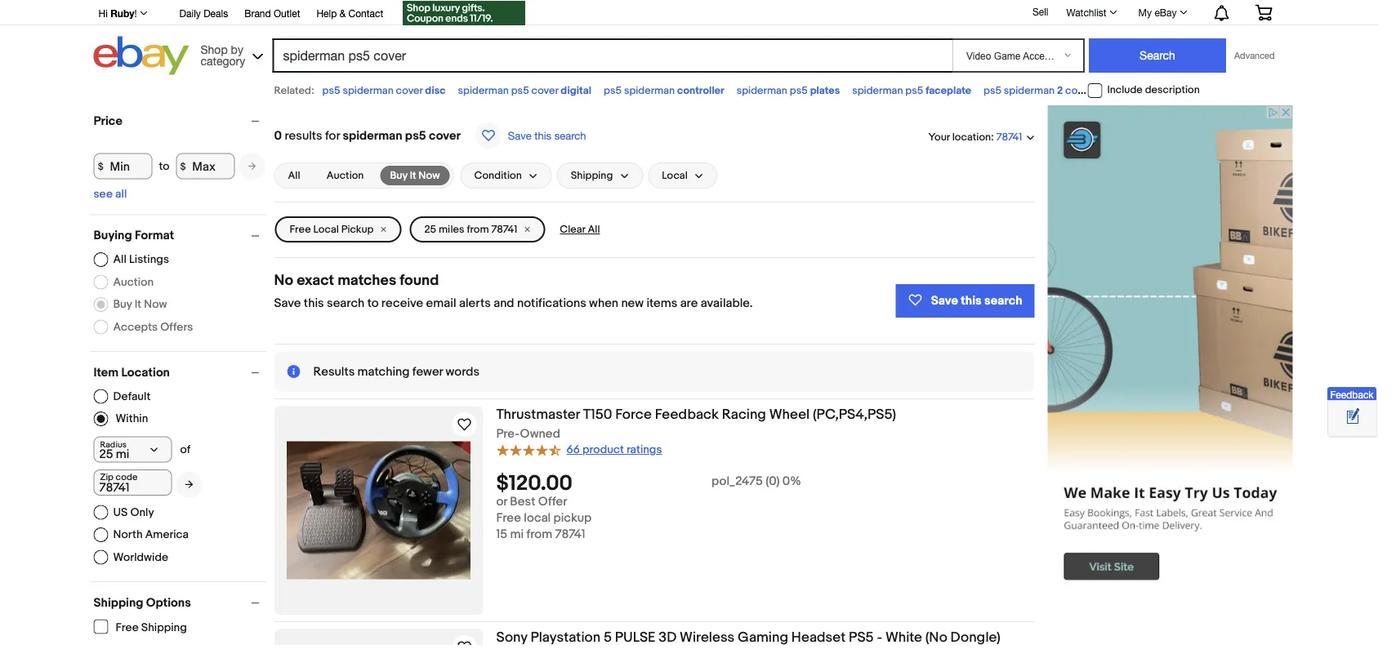Task type: describe. For each thing, give the bounding box(es) containing it.
only
[[130, 506, 154, 520]]

within
[[116, 412, 148, 426]]

daily deals link
[[179, 5, 228, 23]]

ps5 spiderman cover
[[1105, 84, 1208, 97]]

thrustmaster t150 force feedback racing wheel (pc,ps4,ps5) pre-owned
[[496, 406, 897, 442]]

buying format
[[94, 228, 174, 243]]

clear all
[[560, 223, 600, 236]]

all listings
[[113, 253, 169, 267]]

see all button
[[94, 188, 127, 201]]

78741 for your location : 78741
[[997, 131, 1023, 144]]

hi ruby !
[[98, 7, 137, 19]]

2 horizontal spatial this
[[961, 294, 982, 309]]

pol_2475
[[712, 475, 763, 489]]

save for rightmost save this search button
[[931, 294, 959, 309]]

auction link
[[317, 166, 374, 186]]

&
[[340, 7, 346, 19]]

pre-
[[496, 427, 520, 442]]

sell
[[1033, 6, 1049, 17]]

15
[[496, 528, 508, 542]]

$ for minimum value in $ text box at the left top
[[98, 160, 104, 172]]

my ebay link
[[1130, 2, 1195, 22]]

description
[[1146, 84, 1200, 97]]

clear
[[560, 223, 586, 236]]

your location : 78741
[[929, 131, 1023, 144]]

local inside dropdown button
[[662, 169, 688, 182]]

cover right 2
[[1066, 84, 1093, 97]]

no exact matches found save this search to receive email alerts and notifications when new items are available.
[[274, 271, 753, 311]]

shipping options button
[[94, 596, 267, 610]]

advertisement region
[[1048, 105, 1293, 596]]

location
[[953, 131, 991, 143]]

all for all
[[288, 169, 301, 182]]

plates
[[810, 84, 840, 97]]

clear all link
[[554, 217, 607, 243]]

include
[[1108, 84, 1143, 97]]

location
[[121, 365, 170, 380]]

!
[[134, 7, 137, 19]]

watchlist link
[[1058, 2, 1125, 22]]

(pc,ps4,ps5)
[[813, 406, 897, 423]]

offer
[[538, 495, 568, 510]]

america
[[145, 528, 189, 542]]

to inside no exact matches found save this search to receive email alerts and notifications when new items are available.
[[367, 296, 379, 311]]

free for free shipping
[[116, 621, 139, 635]]

pol_2475 (0) 0% or best offer free local pickup 15 mi from 78741
[[496, 475, 802, 542]]

0
[[274, 128, 282, 143]]

auction inside '$120.00' main content
[[327, 169, 364, 182]]

watch sony playstation 5 pulse 3d wireless gaming headset ps5 - white (no dongle) image
[[455, 638, 474, 646]]

north america
[[113, 528, 189, 542]]

thrustmaster t150 force feedback racing wheel (pc,ps4,ps5) image
[[287, 442, 471, 580]]

condition
[[474, 169, 522, 182]]

1 horizontal spatial this
[[535, 129, 552, 142]]

buy it now inside '$120.00' main content
[[390, 169, 440, 182]]

for
[[325, 128, 340, 143]]

spiderman down my
[[1126, 84, 1177, 97]]

2 vertical spatial shipping
[[141, 621, 187, 635]]

0 vertical spatial save this search button
[[471, 122, 591, 150]]

worldwide
[[113, 551, 168, 565]]

or
[[496, 495, 508, 510]]

email
[[426, 296, 457, 311]]

faceplate
[[926, 84, 972, 97]]

spiderman inside '$120.00' main content
[[343, 128, 403, 143]]

pickup
[[554, 511, 592, 526]]

ruby
[[110, 7, 134, 19]]

78741 inside the pol_2475 (0) 0% or best offer free local pickup 15 mi from 78741
[[555, 528, 586, 542]]

it inside text box
[[410, 169, 416, 182]]

this inside no exact matches found save this search to receive email alerts and notifications when new items are available.
[[304, 296, 324, 311]]

ratings
[[627, 444, 662, 457]]

help & contact link
[[317, 5, 383, 23]]

racing
[[722, 406, 766, 423]]

Minimum Value in $ text field
[[94, 153, 152, 179]]

worldwide link
[[94, 550, 168, 565]]

buy inside text box
[[390, 169, 408, 182]]

pickup
[[341, 223, 374, 236]]

free shipping link
[[94, 620, 188, 635]]

shipping options
[[94, 596, 191, 610]]

results matching fewer words
[[313, 365, 480, 379]]

related:
[[274, 84, 314, 97]]

ps5 spiderman 2 cover
[[984, 84, 1093, 97]]

free inside the pol_2475 (0) 0% or best offer free local pickup 15 mi from 78741
[[496, 511, 521, 526]]

none submit inside shop by category banner
[[1089, 38, 1227, 73]]

1 vertical spatial all
[[588, 223, 600, 236]]

ps5 right related:
[[322, 84, 340, 97]]

0 vertical spatial feedback
[[1331, 389, 1374, 400]]

controller
[[678, 84, 725, 97]]

and
[[494, 296, 515, 311]]

category
[[201, 54, 245, 67]]

disc
[[425, 84, 446, 97]]

all for all listings
[[113, 253, 127, 267]]

save for the top save this search button
[[508, 129, 532, 142]]

1 vertical spatial now
[[144, 298, 167, 312]]

my ebay
[[1139, 7, 1177, 18]]

items
[[647, 296, 678, 311]]

0 horizontal spatial buy
[[113, 298, 132, 312]]

0%
[[783, 475, 802, 489]]

all link
[[278, 166, 310, 186]]

are
[[680, 296, 698, 311]]

(0)
[[766, 475, 780, 489]]

force
[[616, 406, 652, 423]]

spiderman ps5 cover digital
[[458, 84, 592, 97]]

2
[[1058, 84, 1063, 97]]

ps5 left plates
[[790, 84, 808, 97]]

by
[[231, 42, 243, 56]]

watchlist
[[1067, 7, 1107, 18]]

0 vertical spatial save this search
[[508, 129, 586, 142]]

available.
[[701, 296, 753, 311]]

1 horizontal spatial save this search
[[931, 294, 1023, 309]]

condition button
[[460, 163, 552, 189]]

ps5 left digital
[[511, 84, 529, 97]]

deals
[[204, 7, 228, 19]]

of
[[180, 443, 191, 457]]

item location button
[[94, 365, 267, 380]]

thrustmaster t150 force feedback racing wheel (pc,ps4,ps5) heading
[[496, 406, 897, 423]]

all
[[115, 188, 127, 201]]



Task type: vqa. For each thing, say whether or not it's contained in the screenshot.


Task type: locate. For each thing, give the bounding box(es) containing it.
apply within filter image
[[185, 480, 193, 490]]

1 vertical spatial from
[[527, 528, 553, 542]]

us
[[113, 506, 128, 520]]

1 horizontal spatial save
[[508, 129, 532, 142]]

spiderman up 0 results for spiderman ps5 cover
[[343, 84, 394, 97]]

free shipping
[[116, 621, 187, 635]]

0 horizontal spatial 78741
[[492, 223, 518, 236]]

notifications
[[517, 296, 587, 311]]

miles
[[439, 223, 465, 236]]

all down buying
[[113, 253, 127, 267]]

results matching fewer words region
[[274, 351, 1035, 392]]

spiderman left 2
[[1004, 84, 1055, 97]]

shop by category button
[[193, 36, 267, 72]]

account navigation
[[89, 0, 1285, 27]]

free for free local pickup
[[290, 223, 311, 236]]

your
[[929, 131, 950, 143]]

$ for maximum value in $ text field
[[180, 160, 186, 172]]

1 horizontal spatial feedback
[[1331, 389, 1374, 400]]

shipping up free shipping link
[[94, 596, 143, 610]]

1 vertical spatial save this search button
[[896, 284, 1035, 318]]

spiderman ps5 plates
[[737, 84, 840, 97]]

ps5 right 2
[[1105, 84, 1123, 97]]

thrustmaster
[[496, 406, 580, 423]]

0 horizontal spatial free
[[116, 621, 139, 635]]

free local pickup link
[[275, 217, 402, 243]]

cover inside '$120.00' main content
[[429, 128, 461, 143]]

save inside no exact matches found save this search to receive email alerts and notifications when new items are available.
[[274, 296, 301, 311]]

local
[[662, 169, 688, 182], [313, 223, 339, 236]]

exact
[[297, 271, 334, 289]]

advanced link
[[1227, 39, 1284, 72]]

0 horizontal spatial it
[[135, 298, 142, 312]]

heading
[[496, 629, 1001, 646]]

0 horizontal spatial from
[[467, 223, 489, 236]]

shop by category banner
[[89, 0, 1285, 79]]

all down 'results'
[[288, 169, 301, 182]]

item location
[[94, 365, 170, 380]]

0 horizontal spatial now
[[144, 298, 167, 312]]

0 vertical spatial now
[[419, 169, 440, 182]]

0 horizontal spatial search
[[327, 296, 365, 311]]

cover
[[396, 84, 423, 97], [532, 84, 559, 97], [1066, 84, 1093, 97], [1179, 84, 1206, 97], [429, 128, 461, 143]]

buy it now up accepts
[[113, 298, 167, 312]]

sell link
[[1026, 6, 1056, 17]]

1 vertical spatial it
[[135, 298, 142, 312]]

$120.00
[[496, 472, 573, 497]]

Buy It Now selected text field
[[390, 168, 440, 183]]

ps5 inside '$120.00' main content
[[405, 128, 426, 143]]

shop by category
[[201, 42, 245, 67]]

found
[[400, 271, 439, 289]]

:
[[991, 131, 994, 143]]

$
[[98, 160, 104, 172], [180, 160, 186, 172]]

it up accepts
[[135, 298, 142, 312]]

search inside no exact matches found save this search to receive email alerts and notifications when new items are available.
[[327, 296, 365, 311]]

0 horizontal spatial save
[[274, 296, 301, 311]]

buy it now
[[390, 169, 440, 182], [113, 298, 167, 312]]

brand outlet link
[[245, 5, 300, 23]]

free up 15
[[496, 511, 521, 526]]

free local pickup
[[290, 223, 374, 236]]

0 vertical spatial buy
[[390, 169, 408, 182]]

$ up see at the left of page
[[98, 160, 104, 172]]

your shopping cart image
[[1255, 4, 1274, 21]]

1 horizontal spatial to
[[367, 296, 379, 311]]

0 horizontal spatial feedback
[[655, 406, 719, 423]]

buy up accepts
[[113, 298, 132, 312]]

0 vertical spatial all
[[288, 169, 301, 182]]

2 horizontal spatial save
[[931, 294, 959, 309]]

now inside text box
[[419, 169, 440, 182]]

save this search button
[[471, 122, 591, 150], [896, 284, 1035, 318]]

save
[[508, 129, 532, 142], [931, 294, 959, 309], [274, 296, 301, 311]]

auction
[[327, 169, 364, 182], [113, 275, 154, 289]]

0 vertical spatial it
[[410, 169, 416, 182]]

now up accepts offers
[[144, 298, 167, 312]]

1 vertical spatial save this search
[[931, 294, 1023, 309]]

buying
[[94, 228, 132, 243]]

78741 down pickup
[[555, 528, 586, 542]]

to right minimum value in $ text box at the left top
[[159, 159, 169, 173]]

from inside the pol_2475 (0) 0% or best offer free local pickup 15 mi from 78741
[[527, 528, 553, 542]]

spiderman ps5 faceplate
[[853, 84, 972, 97]]

78741 inside your location : 78741
[[997, 131, 1023, 144]]

north america link
[[94, 528, 189, 543]]

1 horizontal spatial buy
[[390, 169, 408, 182]]

us only link
[[94, 505, 154, 520]]

when
[[589, 296, 619, 311]]

25
[[425, 223, 436, 236]]

watch thrustmaster t150 force feedback racing wheel (pc,ps4,ps5) image
[[455, 415, 474, 435]]

auction down for
[[327, 169, 364, 182]]

to down matches
[[367, 296, 379, 311]]

spiderman right plates
[[853, 84, 903, 97]]

local left pickup
[[313, 223, 339, 236]]

0 horizontal spatial save this search button
[[471, 122, 591, 150]]

78741 right miles
[[492, 223, 518, 236]]

1 vertical spatial to
[[367, 296, 379, 311]]

cover for spiderman ps5 cover digital
[[532, 84, 559, 97]]

see
[[94, 188, 113, 201]]

this
[[535, 129, 552, 142], [961, 294, 982, 309], [304, 296, 324, 311]]

0 vertical spatial auction
[[327, 169, 364, 182]]

1 horizontal spatial search
[[555, 129, 586, 142]]

thrustmaster t150 force feedback racing wheel (pc,ps4,ps5) link
[[496, 406, 1035, 427]]

cover left disc
[[396, 84, 423, 97]]

78741 for 25 miles from 78741
[[492, 223, 518, 236]]

1 horizontal spatial from
[[527, 528, 553, 542]]

north
[[113, 528, 143, 542]]

2 horizontal spatial free
[[496, 511, 521, 526]]

2 vertical spatial free
[[116, 621, 139, 635]]

1 vertical spatial free
[[496, 511, 521, 526]]

ps5 spiderman controller
[[604, 84, 725, 97]]

digital
[[561, 84, 592, 97]]

all right the clear
[[588, 223, 600, 236]]

1 horizontal spatial all
[[288, 169, 301, 182]]

my
[[1139, 7, 1152, 18]]

0 horizontal spatial all
[[113, 253, 127, 267]]

cover for ps5 spiderman cover
[[1179, 84, 1206, 97]]

1 vertical spatial feedback
[[655, 406, 719, 423]]

25 miles from 78741
[[425, 223, 518, 236]]

0 horizontal spatial auction
[[113, 275, 154, 289]]

0 horizontal spatial $
[[98, 160, 104, 172]]

1 horizontal spatial it
[[410, 169, 416, 182]]

1 horizontal spatial buy it now
[[390, 169, 440, 182]]

1 vertical spatial buy
[[113, 298, 132, 312]]

0 horizontal spatial to
[[159, 159, 169, 173]]

2 $ from the left
[[180, 160, 186, 172]]

1 vertical spatial local
[[313, 223, 339, 236]]

1 vertical spatial auction
[[113, 275, 154, 289]]

0 horizontal spatial save this search
[[508, 129, 586, 142]]

0 horizontal spatial this
[[304, 296, 324, 311]]

us only
[[113, 506, 154, 520]]

shipping for shipping options
[[94, 596, 143, 610]]

all
[[288, 169, 301, 182], [588, 223, 600, 236], [113, 253, 127, 267]]

0 horizontal spatial buy it now
[[113, 298, 167, 312]]

0 vertical spatial shipping
[[571, 169, 613, 182]]

save this search
[[508, 129, 586, 142], [931, 294, 1023, 309]]

from right miles
[[467, 223, 489, 236]]

$ down price dropdown button
[[180, 160, 186, 172]]

accepts offers
[[113, 320, 193, 334]]

free up exact
[[290, 223, 311, 236]]

0 vertical spatial buy it now
[[390, 169, 440, 182]]

1 vertical spatial 78741
[[492, 223, 518, 236]]

shipping inside dropdown button
[[571, 169, 613, 182]]

cover down disc
[[429, 128, 461, 143]]

ps5 down search for anything text field
[[604, 84, 622, 97]]

free down shipping options
[[116, 621, 139, 635]]

$120.00 main content
[[274, 105, 1035, 646]]

t150
[[583, 406, 613, 423]]

buy down 0 results for spiderman ps5 cover
[[390, 169, 408, 182]]

1 horizontal spatial free
[[290, 223, 311, 236]]

listings
[[129, 253, 169, 267]]

2 horizontal spatial search
[[985, 294, 1023, 309]]

Maximum Value in $ text field
[[176, 153, 235, 179]]

None text field
[[94, 470, 172, 496]]

ps5 left 'faceplate'
[[906, 84, 924, 97]]

0 vertical spatial to
[[159, 159, 169, 173]]

0 vertical spatial 78741
[[997, 131, 1023, 144]]

matches
[[338, 271, 397, 289]]

Search for anything text field
[[275, 40, 950, 71]]

cover left digital
[[532, 84, 559, 97]]

spiderman right for
[[343, 128, 403, 143]]

to
[[159, 159, 169, 173], [367, 296, 379, 311]]

cover for ps5 spiderman cover disc
[[396, 84, 423, 97]]

daily
[[179, 7, 201, 19]]

ebay
[[1155, 7, 1177, 18]]

1 horizontal spatial local
[[662, 169, 688, 182]]

shipping up clear all link
[[571, 169, 613, 182]]

options
[[146, 596, 191, 610]]

1 horizontal spatial $
[[180, 160, 186, 172]]

it down 0 results for spiderman ps5 cover
[[410, 169, 416, 182]]

0 vertical spatial free
[[290, 223, 311, 236]]

shipping button
[[557, 163, 643, 189]]

0 vertical spatial from
[[467, 223, 489, 236]]

cover right include
[[1179, 84, 1206, 97]]

2 vertical spatial all
[[113, 253, 127, 267]]

outlet
[[274, 7, 300, 19]]

local right shipping dropdown button
[[662, 169, 688, 182]]

from
[[467, 223, 489, 236], [527, 528, 553, 542]]

0 horizontal spatial local
[[313, 223, 339, 236]]

get the coupon image
[[403, 1, 526, 25]]

accepts
[[113, 320, 158, 334]]

price button
[[94, 114, 267, 128]]

ps5 up buy it now selected text box
[[405, 128, 426, 143]]

66 product ratings link
[[496, 443, 662, 457]]

0 vertical spatial local
[[662, 169, 688, 182]]

from down local
[[527, 528, 553, 542]]

2 vertical spatial 78741
[[555, 528, 586, 542]]

2 horizontal spatial all
[[588, 223, 600, 236]]

auction down the all listings link
[[113, 275, 154, 289]]

now
[[419, 169, 440, 182], [144, 298, 167, 312]]

78741 right :
[[997, 131, 1023, 144]]

spiderman
[[343, 84, 394, 97], [458, 84, 509, 97], [624, 84, 675, 97], [737, 84, 788, 97], [853, 84, 903, 97], [1004, 84, 1055, 97], [1126, 84, 1177, 97], [343, 128, 403, 143]]

advanced
[[1235, 50, 1275, 61]]

feedback inside thrustmaster t150 force feedback racing wheel (pc,ps4,ps5) pre-owned
[[655, 406, 719, 423]]

alerts
[[459, 296, 491, 311]]

spiderman right disc
[[458, 84, 509, 97]]

brand outlet
[[245, 7, 300, 19]]

receive
[[382, 296, 423, 311]]

1 horizontal spatial auction
[[327, 169, 364, 182]]

now up 25
[[419, 169, 440, 182]]

format
[[135, 228, 174, 243]]

item
[[94, 365, 119, 380]]

1 vertical spatial buy it now
[[113, 298, 167, 312]]

spiderman right the controller
[[737, 84, 788, 97]]

shipping down options
[[141, 621, 187, 635]]

price
[[94, 114, 123, 128]]

78741
[[997, 131, 1023, 144], [492, 223, 518, 236], [555, 528, 586, 542]]

None submit
[[1089, 38, 1227, 73]]

buy it now up 25
[[390, 169, 440, 182]]

1 $ from the left
[[98, 160, 104, 172]]

1 horizontal spatial 78741
[[555, 528, 586, 542]]

it
[[410, 169, 416, 182], [135, 298, 142, 312]]

spiderman down search for anything text field
[[624, 84, 675, 97]]

shop
[[201, 42, 228, 56]]

shipping for shipping
[[571, 169, 613, 182]]

ps5 right 'faceplate'
[[984, 84, 1002, 97]]

all listings link
[[94, 253, 169, 267]]

1 horizontal spatial now
[[419, 169, 440, 182]]

2 horizontal spatial 78741
[[997, 131, 1023, 144]]

1 horizontal spatial save this search button
[[896, 284, 1035, 318]]

1 vertical spatial shipping
[[94, 596, 143, 610]]

brand
[[245, 7, 271, 19]]



